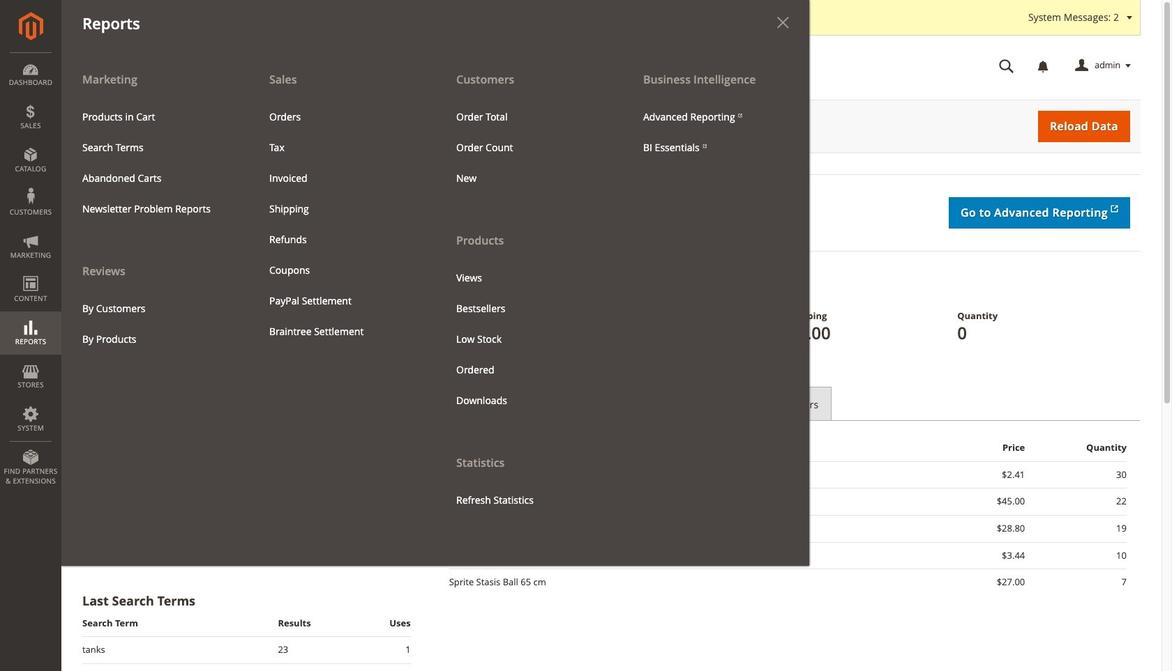 Task type: locate. For each thing, give the bounding box(es) containing it.
menu
[[61, 64, 809, 566], [61, 64, 248, 355], [435, 64, 622, 516], [72, 102, 238, 224], [259, 102, 425, 347], [446, 102, 612, 194], [633, 102, 799, 163], [446, 263, 612, 416], [72, 293, 238, 355]]

menu bar
[[0, 0, 809, 566]]

magento admin panel image
[[18, 12, 43, 40]]



Task type: vqa. For each thing, say whether or not it's contained in the screenshot.
"Text Field"
no



